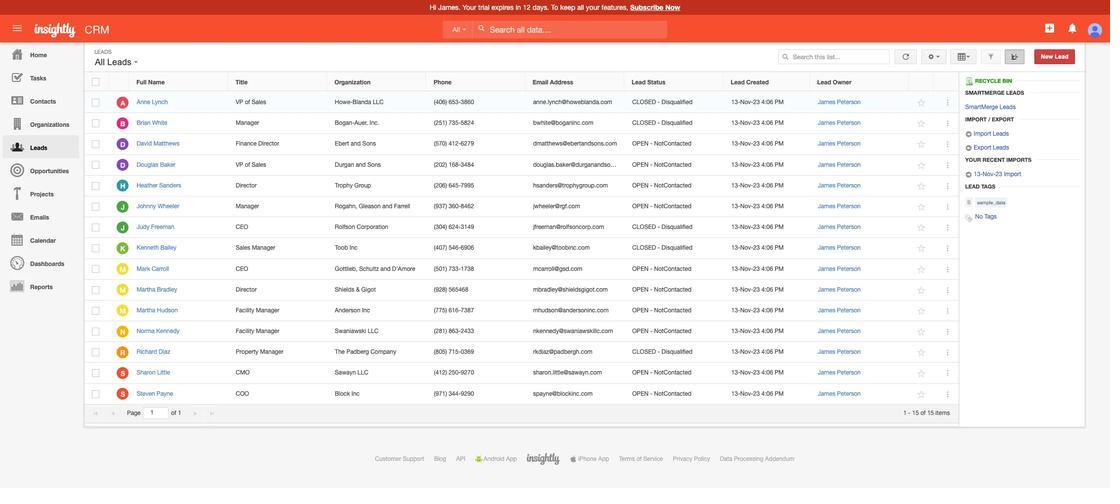 Task type: locate. For each thing, give the bounding box(es) containing it.
23 for mcarroll@gsd.com
[[753, 266, 760, 273]]

leads up export leads
[[993, 131, 1009, 137]]

new lead link
[[1035, 49, 1075, 64]]

2 disqualified from the top
[[662, 120, 693, 127]]

app right the 'iphone'
[[598, 456, 609, 463]]

0 vertical spatial export
[[992, 116, 1014, 123]]

0 horizontal spatial your
[[462, 3, 476, 11]]

1 facility manager cell from the top
[[228, 301, 327, 322]]

lead created
[[731, 79, 769, 86]]

peterson inside k row
[[837, 245, 861, 252]]

finance director cell
[[228, 134, 327, 155]]

facility manager cell up property manager cell
[[228, 301, 327, 322]]

disqualified inside r row
[[662, 349, 693, 356]]

d link up h link
[[117, 159, 129, 171]]

of down title
[[245, 99, 250, 106]]

d for david matthews
[[120, 140, 125, 149]]

leads up your recent imports
[[993, 144, 1009, 151]]

3 open from the top
[[632, 182, 649, 189]]

2 15 from the left
[[927, 410, 934, 417]]

nov- inside n row
[[740, 328, 753, 335]]

disqualified inside the "a" row
[[662, 99, 693, 106]]

- inside h row
[[650, 182, 653, 189]]

notcontacted inside j row
[[654, 203, 692, 210]]

14 13-nov-23 4:06 pm cell from the top
[[724, 364, 810, 384]]

616-
[[449, 307, 461, 314]]

168-
[[449, 161, 461, 168]]

and inside rogahn, gleason and farrell 'cell'
[[382, 203, 392, 210]]

vp of sales
[[236, 99, 266, 106], [236, 161, 266, 168]]

notcontacted inside h row
[[654, 182, 692, 189]]

pm inside k row
[[775, 245, 784, 252]]

8 notcontacted from the top
[[654, 328, 692, 335]]

app for android app
[[506, 456, 517, 463]]

follow image for b
[[917, 119, 927, 129]]

4 peterson from the top
[[837, 161, 861, 168]]

director cell down finance director cell
[[228, 176, 327, 197]]

0 vertical spatial ceo
[[236, 224, 248, 231]]

rolfson corporation cell
[[327, 218, 426, 238]]

2 vertical spatial import
[[1004, 171, 1021, 178]]

sawayn llc cell
[[327, 364, 426, 384]]

- inside the "a" row
[[658, 99, 660, 106]]

ceo cell down sales manager
[[228, 259, 327, 280]]

(407)
[[434, 245, 447, 252]]

facility manager cell
[[228, 301, 327, 322], [228, 322, 327, 343]]

4 closed - disqualified from the top
[[632, 245, 693, 252]]

2 james from the top
[[818, 120, 835, 127]]

peterson inside h row
[[837, 182, 861, 189]]

23 inside k row
[[753, 245, 760, 252]]

1 vertical spatial j link
[[117, 222, 129, 234]]

navigation containing home
[[0, 43, 79, 298]]

13- inside h row
[[731, 182, 740, 189]]

circle arrow right image up lead tags
[[965, 172, 972, 179]]

r link
[[117, 347, 129, 359]]

d for douglas baker
[[120, 161, 125, 170]]

0 vertical spatial j
[[121, 203, 125, 211]]

5 13-nov-23 4:06 pm from the top
[[731, 182, 784, 189]]

1 vertical spatial llc
[[368, 328, 379, 335]]

open - notcontacted cell
[[625, 134, 724, 155], [625, 155, 724, 176], [625, 176, 724, 197], [625, 197, 724, 218], [625, 259, 724, 280], [625, 280, 724, 301], [625, 301, 724, 322], [625, 322, 724, 343], [625, 364, 724, 384], [625, 384, 724, 405]]

(570) 412-6279 cell
[[426, 134, 526, 155]]

13- inside the "a" row
[[731, 99, 740, 106]]

0 vertical spatial manager cell
[[228, 113, 327, 134]]

0 vertical spatial facility manager
[[236, 307, 279, 314]]

import down imports
[[1004, 171, 1021, 178]]

column header
[[109, 73, 129, 91], [909, 73, 934, 91], [934, 73, 958, 91]]

8 open from the top
[[632, 328, 649, 335]]

now
[[665, 3, 680, 11]]

nkennedy@swaniawskillc.com cell
[[526, 322, 625, 343]]

13-nov-23 4:06 pm inside n row
[[731, 328, 784, 335]]

disqualified inside k row
[[662, 245, 693, 252]]

llc down anderson inc cell
[[368, 328, 379, 335]]

notcontacted for mbradley@shieldsgigot.com
[[654, 287, 692, 293]]

d link for david matthews
[[117, 138, 129, 150]]

director cell
[[228, 176, 327, 197], [228, 280, 327, 301]]

14 james from the top
[[818, 370, 835, 377]]

2433
[[461, 328, 474, 335]]

closed inside b row
[[632, 120, 656, 127]]

circle arrow right image inside 13-nov-23 import link
[[965, 172, 972, 179]]

rkdiaz@padbergh.com cell
[[526, 343, 625, 364]]

tags
[[981, 183, 996, 190]]

leads up opportunities link
[[30, 144, 47, 152]]

cell
[[85, 113, 109, 134]]

james for hsanders@trophygroup.com
[[818, 182, 835, 189]]

2 s row from the top
[[85, 384, 959, 405]]

vp of sales cell down 'finance director'
[[228, 155, 327, 176]]

james peterson inside k row
[[818, 245, 861, 252]]

1 vertical spatial sons
[[367, 161, 381, 168]]

1 horizontal spatial all
[[453, 26, 460, 34]]

13-nov-23 4:06 pm cell
[[724, 92, 810, 113], [724, 113, 810, 134], [724, 134, 810, 155], [724, 155, 810, 176], [724, 176, 810, 197], [724, 197, 810, 218], [724, 218, 810, 238], [724, 238, 810, 259], [724, 259, 810, 280], [724, 280, 810, 301], [724, 301, 810, 322], [724, 322, 810, 343], [724, 343, 810, 364], [724, 364, 810, 384], [724, 384, 810, 405]]

circle arrow left image
[[965, 145, 972, 152]]

1 circle arrow right image from the top
[[965, 131, 972, 138]]

sons inside cell
[[367, 161, 381, 168]]

4:06 inside r row
[[762, 349, 773, 356]]

padberg
[[346, 349, 369, 356]]

1 james from the top
[[818, 99, 835, 106]]

m row
[[85, 259, 959, 280], [85, 280, 959, 301], [85, 301, 959, 322]]

james for anne.lynch@howeblanda.com
[[818, 99, 835, 106]]

10 pm from the top
[[775, 287, 784, 293]]

row
[[85, 73, 958, 91]]

lead for lead status
[[632, 79, 646, 86]]

11 james from the top
[[818, 307, 835, 314]]

0 vertical spatial facility
[[236, 307, 254, 314]]

0 vertical spatial all
[[453, 26, 460, 34]]

james inside r row
[[818, 349, 835, 356]]

circle arrow right image
[[965, 131, 972, 138], [965, 172, 972, 179]]

0 vertical spatial d link
[[117, 138, 129, 150]]

closed - disqualified for j
[[632, 224, 693, 231]]

2 vertical spatial m link
[[117, 305, 129, 317]]

heather sanders link
[[137, 182, 186, 189]]

2 13-nov-23 4:06 pm cell from the top
[[724, 113, 810, 134]]

inc inside toob inc cell
[[350, 245, 358, 252]]

1 follow image from the top
[[917, 98, 927, 108]]

martha down mark
[[137, 287, 155, 293]]

sales inside the "a" row
[[252, 99, 266, 106]]

13- inside k row
[[731, 245, 740, 252]]

3 closed from the top
[[632, 224, 656, 231]]

pm inside h row
[[775, 182, 784, 189]]

1 vertical spatial ceo cell
[[228, 259, 327, 280]]

follow image for mcarroll@gsd.com
[[917, 265, 927, 275]]

smartmerge down 'recycle'
[[965, 90, 1005, 96]]

7 follow image from the top
[[917, 286, 927, 295]]

3149
[[461, 224, 474, 231]]

james peterson link for mcarroll@gsd.com
[[818, 266, 861, 273]]

pm inside the "a" row
[[775, 99, 784, 106]]

facility manager cell up property manager
[[228, 322, 327, 343]]

6 notcontacted from the top
[[654, 287, 692, 293]]

(406)
[[434, 99, 447, 106]]

follow image inside h row
[[917, 182, 927, 191]]

0 vertical spatial vp of sales
[[236, 99, 266, 106]]

- for mbradley@shieldsgigot.com
[[650, 287, 653, 293]]

1 4:06 from the top
[[762, 99, 773, 106]]

13-nov-23 4:06 pm cell for hsanders@trophygroup.com
[[724, 176, 810, 197]]

13-nov-23 4:06 pm inside b row
[[731, 120, 784, 127]]

s row down r row
[[85, 384, 959, 405]]

import left /
[[965, 116, 987, 123]]

open - notcontacted inside n row
[[632, 328, 692, 335]]

facility manager inside n row
[[236, 328, 279, 335]]

0 vertical spatial vp of sales cell
[[228, 92, 327, 113]]

leads
[[1006, 90, 1024, 96]]

of right terms
[[637, 456, 642, 463]]

james peterson for dmatthews@ebertandsons.com
[[818, 141, 861, 147]]

pm for jfreeman@rolfsoncorp.com
[[775, 224, 784, 231]]

0 vertical spatial smartmerge
[[965, 90, 1005, 96]]

4 notcontacted from the top
[[654, 203, 692, 210]]

7 pm from the top
[[775, 224, 784, 231]]

lead left tags
[[965, 183, 980, 190]]

0 vertical spatial vp
[[236, 99, 243, 106]]

1 vertical spatial ceo
[[236, 266, 248, 273]]

reports
[[30, 284, 53, 291]]

2 follow image from the top
[[917, 182, 927, 191]]

full name
[[136, 79, 165, 86]]

7 13-nov-23 4:06 pm cell from the top
[[724, 218, 810, 238]]

nov- inside b row
[[740, 120, 753, 127]]

m for mark carroll
[[120, 265, 126, 274]]

m link left martha bradley
[[117, 284, 129, 296]]

peterson inside the "a" row
[[837, 99, 861, 106]]

manager cell up 'finance director'
[[228, 113, 327, 134]]

facility manager inside 'm' row
[[236, 307, 279, 314]]

1 ceo from the top
[[236, 224, 248, 231]]

manager for n
[[256, 328, 279, 335]]

4:06 inside k row
[[762, 245, 773, 252]]

j row
[[85, 197, 959, 218], [85, 218, 959, 238]]

calendar
[[30, 237, 56, 245]]

1 vertical spatial your
[[965, 157, 981, 163]]

m left mark
[[120, 265, 126, 274]]

3 james peterson from the top
[[818, 141, 861, 147]]

1 vp of sales cell from the top
[[228, 92, 327, 113]]

director inside h row
[[236, 182, 257, 189]]

app right android
[[506, 456, 517, 463]]

5824
[[461, 120, 474, 127]]

1 vertical spatial smartmerge
[[965, 104, 998, 111]]

4:06 inside n row
[[762, 328, 773, 335]]

12 13-nov-23 4:06 pm cell from the top
[[724, 322, 810, 343]]

1 disqualified from the top
[[662, 99, 693, 106]]

2 d link from the top
[[117, 159, 129, 171]]

0 horizontal spatial 15
[[912, 410, 919, 417]]

of
[[245, 99, 250, 106], [245, 161, 250, 168], [171, 410, 176, 417], [921, 410, 926, 417], [637, 456, 642, 463]]

sales manager
[[236, 245, 275, 252]]

manager cell for b
[[228, 113, 327, 134]]

15 james from the top
[[818, 391, 835, 398]]

search image
[[782, 53, 789, 60]]

new
[[1041, 53, 1053, 60]]

d link down b
[[117, 138, 129, 150]]

1 horizontal spatial export
[[992, 116, 1014, 123]]

5 james peterson from the top
[[818, 182, 861, 189]]

peterson for kbailey@toobinc.com
[[837, 245, 861, 252]]

ceo up sales manager
[[236, 224, 248, 231]]

13-nov-23 4:06 pm inside k row
[[731, 245, 784, 252]]

james peterson link
[[818, 99, 861, 106], [818, 120, 861, 127], [818, 141, 861, 147], [818, 161, 861, 168], [818, 182, 861, 189], [818, 203, 861, 210], [818, 224, 861, 231], [818, 245, 861, 252], [818, 266, 861, 273], [818, 287, 861, 293], [818, 307, 861, 314], [818, 328, 861, 335], [818, 349, 861, 356], [818, 370, 861, 377], [818, 391, 861, 398]]

james peterson for kbailey@toobinc.com
[[818, 245, 861, 252]]

david
[[137, 141, 152, 147]]

j link down h
[[117, 201, 129, 213]]

6 james peterson link from the top
[[818, 203, 861, 210]]

13- inside r row
[[731, 349, 740, 356]]

your left trial at left
[[462, 3, 476, 11]]

(501) 733-1738 cell
[[426, 259, 526, 280]]

anne lynch
[[137, 99, 168, 106]]

10 4:06 from the top
[[762, 287, 773, 293]]

13-nov-23 4:06 pm for spayne@blockinc.com
[[731, 391, 784, 398]]

1 horizontal spatial 1
[[903, 410, 907, 417]]

and right durgan
[[356, 161, 366, 168]]

nov- for hsanders@trophygroup.com
[[740, 182, 753, 189]]

sons down inc.
[[362, 141, 376, 147]]

llc for n
[[368, 328, 379, 335]]

4 open - notcontacted from the top
[[632, 266, 692, 273]]

norma
[[137, 328, 155, 335]]

james inside k row
[[818, 245, 835, 252]]

2 vertical spatial llc
[[358, 370, 368, 377]]

dashboards link
[[2, 252, 79, 275]]

smartmerge up /
[[965, 104, 998, 111]]

a link
[[117, 97, 129, 109]]

5 james peterson link from the top
[[818, 182, 861, 189]]

- inside k row
[[658, 245, 660, 252]]

1 vertical spatial all
[[95, 57, 105, 67]]

(251)
[[434, 120, 447, 127]]

james peterson link for kbailey@toobinc.com
[[818, 245, 861, 252]]

vp of sales cell
[[228, 92, 327, 113], [228, 155, 327, 176]]

2 follow image from the top
[[917, 119, 927, 129]]

open inside h row
[[632, 182, 649, 189]]

ceo inside j row
[[236, 224, 248, 231]]

2 vertical spatial s
[[121, 391, 125, 399]]

of down 'finance'
[[245, 161, 250, 168]]

freeman
[[151, 224, 174, 231]]

llc right blanda
[[373, 99, 384, 106]]

pm inside b row
[[775, 120, 784, 127]]

1
[[178, 410, 181, 417], [903, 410, 907, 417]]

lead left created
[[731, 79, 745, 86]]

546-
[[449, 245, 461, 252]]

peterson for anne.lynch@howeblanda.com
[[837, 99, 861, 106]]

h
[[120, 182, 125, 190]]

2 james peterson link from the top
[[818, 120, 861, 127]]

steven
[[137, 391, 155, 398]]

sons down ebert and sons cell
[[367, 161, 381, 168]]

coo
[[236, 391, 249, 398]]

leads down leads
[[1000, 104, 1016, 111]]

0 vertical spatial s link
[[117, 368, 129, 380]]

crm
[[85, 24, 109, 36]]

nov- inside the "a" row
[[740, 99, 753, 106]]

nov- for bwhite@boganinc.com
[[740, 120, 753, 127]]

1 horizontal spatial 15
[[927, 410, 934, 417]]

james peterson for spayne@blockinc.com
[[818, 391, 861, 398]]

nov- for douglas.baker@durganandsons.com
[[740, 161, 753, 168]]

follow image
[[917, 161, 927, 170], [917, 182, 927, 191], [917, 203, 927, 212], [917, 224, 927, 233], [917, 244, 927, 254], [917, 265, 927, 275], [917, 286, 927, 295], [917, 307, 927, 316], [917, 390, 927, 400]]

all down james.
[[453, 26, 460, 34]]

7 open - notcontacted cell from the top
[[625, 301, 724, 322]]

manager cell up sales manager cell
[[228, 197, 327, 218]]

735-
[[449, 120, 461, 127]]

1 vertical spatial d
[[120, 161, 125, 170]]

0 horizontal spatial all
[[95, 57, 105, 67]]

b
[[120, 120, 125, 128]]

2 vertical spatial director
[[236, 287, 257, 293]]

0 vertical spatial sales
[[252, 99, 266, 106]]

13-nov-23 4:06 pm inside the "a" row
[[731, 99, 784, 106]]

export
[[992, 116, 1014, 123], [974, 144, 991, 151]]

(281) 863-2433 cell
[[426, 322, 526, 343]]

james peterson inside h row
[[818, 182, 861, 189]]

swaniawski llc cell
[[327, 322, 426, 343]]

richard diaz link
[[137, 349, 175, 356]]

4 follow image from the top
[[917, 224, 927, 233]]

facility for m
[[236, 307, 254, 314]]

vp of sales down title
[[236, 99, 266, 106]]

manager cell
[[228, 113, 327, 134], [228, 197, 327, 218]]

1 vertical spatial vp
[[236, 161, 243, 168]]

13 james peterson link from the top
[[818, 349, 861, 356]]

5 peterson from the top
[[837, 182, 861, 189]]

12 13-nov-23 4:06 pm from the top
[[731, 328, 784, 335]]

navigation
[[0, 43, 79, 298]]

0 vertical spatial import
[[965, 116, 987, 123]]

of 1
[[171, 410, 181, 417]]

0 vertical spatial inc
[[350, 245, 358, 252]]

bogan-auer, inc. cell
[[327, 113, 426, 134]]

2 vp of sales from the top
[[236, 161, 266, 168]]

None checkbox
[[92, 99, 100, 107], [92, 161, 100, 169], [92, 307, 100, 315], [92, 99, 100, 107], [92, 161, 100, 169], [92, 307, 100, 315]]

(928)
[[434, 287, 447, 293]]

13- for kbailey@toobinc.com
[[731, 245, 740, 252]]

m link left mark
[[117, 264, 129, 275]]

mbradley@shieldsgigot.com
[[533, 287, 608, 293]]

m
[[120, 265, 126, 274], [120, 286, 126, 295], [120, 307, 126, 316]]

facility manager for n
[[236, 328, 279, 335]]

23
[[753, 99, 760, 106], [753, 120, 760, 127], [753, 141, 760, 147], [753, 161, 760, 168], [996, 171, 1002, 178], [753, 182, 760, 189], [753, 203, 760, 210], [753, 224, 760, 231], [753, 245, 760, 252], [753, 266, 760, 273], [753, 287, 760, 293], [753, 307, 760, 314], [753, 328, 760, 335], [753, 349, 760, 356], [753, 370, 760, 377], [753, 391, 760, 398]]

inc right toob at the left bottom of page
[[350, 245, 358, 252]]

manager inside 'm' row
[[256, 307, 279, 314]]

closed - disqualified for b
[[632, 120, 693, 127]]

recycle bin link
[[965, 78, 1017, 86]]

james peterson link for jwheeler@rgf.com
[[818, 203, 861, 210]]

schultz
[[359, 266, 379, 273]]

1 vertical spatial facility manager
[[236, 328, 279, 335]]

1 smartmerge from the top
[[965, 90, 1005, 96]]

23 inside the "a" row
[[753, 99, 760, 106]]

anne lynch link
[[137, 99, 173, 106]]

d up h link
[[120, 161, 125, 170]]

bogan-auer, inc.
[[335, 120, 379, 127]]

9290
[[461, 391, 474, 398]]

nov- for kbailey@toobinc.com
[[740, 245, 753, 252]]

12 james peterson link from the top
[[818, 328, 861, 335]]

follow image
[[917, 98, 927, 108], [917, 119, 927, 129], [917, 140, 927, 150], [917, 328, 927, 337], [917, 349, 927, 358], [917, 370, 927, 379]]

facility inside n row
[[236, 328, 254, 335]]

customer
[[375, 456, 401, 463]]

d row down b row
[[85, 155, 959, 176]]

m link up n link
[[117, 305, 129, 317]]

1 vertical spatial director cell
[[228, 280, 327, 301]]

ebert and sons cell
[[327, 134, 426, 155]]

export right circle arrow left icon
[[974, 144, 991, 151]]

manager inside n row
[[256, 328, 279, 335]]

of inside d "row"
[[245, 161, 250, 168]]

howe-blanda llc
[[335, 99, 384, 106]]

3 pm from the top
[[775, 141, 784, 147]]

13-nov-23 4:06 pm inside r row
[[731, 349, 784, 356]]

closed - disqualified inside r row
[[632, 349, 693, 356]]

8 13-nov-23 4:06 pm cell from the top
[[724, 238, 810, 259]]

1 j link from the top
[[117, 201, 129, 213]]

12
[[523, 3, 531, 11]]

vp of sales cell down title
[[228, 92, 327, 113]]

s link up page
[[117, 389, 129, 400]]

0 vertical spatial director cell
[[228, 176, 327, 197]]

1 open - notcontacted cell from the top
[[625, 134, 724, 155]]

2 vertical spatial inc
[[352, 391, 360, 398]]

0 vertical spatial director
[[258, 141, 279, 147]]

- inside n row
[[650, 328, 653, 335]]

12 4:06 from the top
[[762, 328, 773, 335]]

(407) 546-6906 cell
[[426, 238, 526, 259]]

recent
[[983, 157, 1005, 163]]

1 peterson from the top
[[837, 99, 861, 106]]

disqualified for k
[[662, 245, 693, 252]]

1 vertical spatial s
[[121, 370, 125, 378]]

(570) 412-6279
[[434, 141, 474, 147]]

n row
[[85, 322, 959, 343]]

director down 'finance'
[[236, 182, 257, 189]]

13- for anne.lynch@howeblanda.com
[[731, 99, 740, 106]]

lead left status
[[632, 79, 646, 86]]

leads down crm
[[107, 57, 132, 67]]

director right 'finance'
[[258, 141, 279, 147]]

j row down the jwheeler@rgf.com
[[85, 218, 959, 238]]

vp down title
[[236, 99, 243, 106]]

13- inside n row
[[731, 328, 740, 335]]

2 s link from the top
[[117, 389, 129, 400]]

m row down k row
[[85, 280, 959, 301]]

1 open - notcontacted from the top
[[632, 141, 692, 147]]

13-nov-23 4:06 pm cell for rkdiaz@padbergh.com
[[724, 343, 810, 364]]

3860
[[461, 99, 474, 106]]

inc right anderson at the bottom left
[[362, 307, 370, 314]]

home link
[[2, 43, 79, 66]]

row group
[[85, 92, 959, 405]]

j link left judy
[[117, 222, 129, 234]]

1 s link from the top
[[117, 368, 129, 380]]

closed - disqualified for k
[[632, 245, 693, 252]]

peterson for sharon.little@sawayn.com
[[837, 370, 861, 377]]

vp down 'finance'
[[236, 161, 243, 168]]

disqualified for a
[[662, 99, 693, 106]]

1 vertical spatial inc
[[362, 307, 370, 314]]

mcarroll@gsd.com cell
[[526, 259, 625, 280]]

1 horizontal spatial app
[[598, 456, 609, 463]]

15 pm from the top
[[775, 391, 784, 398]]

lead left owner
[[817, 79, 831, 86]]

- for jfreeman@rolfsoncorp.com
[[658, 224, 660, 231]]

ceo cell up sales manager
[[228, 218, 327, 238]]

director for m
[[236, 287, 257, 293]]

6 follow image from the top
[[917, 265, 927, 275]]

leads inside export leads link
[[993, 144, 1009, 151]]

s down r
[[121, 370, 125, 378]]

13-nov-23 4:06 pm cell for kbailey@toobinc.com
[[724, 238, 810, 259]]

privacy policy
[[673, 456, 710, 463]]

the
[[335, 349, 345, 356]]

1 vertical spatial j
[[121, 224, 125, 232]]

s down lead tags
[[967, 199, 971, 206]]

tasks link
[[2, 66, 79, 89]]

johnny wheeler
[[137, 203, 179, 210]]

closed - disqualified inside k row
[[632, 245, 693, 252]]

1 vertical spatial d link
[[117, 159, 129, 171]]

johnny
[[137, 203, 156, 210]]

14 james peterson from the top
[[818, 370, 861, 377]]

follow image inside b row
[[917, 119, 927, 129]]

open - notcontacted inside j row
[[632, 203, 692, 210]]

peterson inside r row
[[837, 349, 861, 356]]

m link for martha hudson
[[117, 305, 129, 317]]

nov- inside r row
[[740, 349, 753, 356]]

0 vertical spatial circle arrow right image
[[965, 131, 972, 138]]

13-nov-23 import link
[[965, 171, 1021, 179]]

(206) 645-7995 cell
[[426, 176, 526, 197]]

10 peterson from the top
[[837, 287, 861, 293]]

1 vertical spatial import
[[974, 131, 991, 137]]

15 4:06 from the top
[[762, 391, 773, 398]]

anne
[[137, 99, 150, 106]]

follow image for jwheeler@rgf.com
[[917, 203, 927, 212]]

s row down n row on the bottom of page
[[85, 364, 959, 384]]

open for mbradley@shieldsgigot.com
[[632, 287, 649, 293]]

0 vertical spatial m link
[[117, 264, 129, 275]]

pm for mcarroll@gsd.com
[[775, 266, 784, 273]]

h row
[[85, 176, 959, 197]]

and inside "gottlieb, schultz and d'amore" cell
[[380, 266, 390, 273]]

m row down the kbailey@toobinc.com
[[85, 259, 959, 280]]

ceo down sales manager
[[236, 266, 248, 273]]

1 right 1 field
[[178, 410, 181, 417]]

13- for bwhite@boganinc.com
[[731, 120, 740, 127]]

1 director cell from the top
[[228, 176, 327, 197]]

0 vertical spatial llc
[[373, 99, 384, 106]]

j left judy
[[121, 224, 125, 232]]

follow image inside r row
[[917, 349, 927, 358]]

1 vertical spatial sales
[[252, 161, 266, 168]]

vp of sales down 'finance'
[[236, 161, 266, 168]]

follow image inside the "a" row
[[917, 98, 927, 108]]

1 vertical spatial m link
[[117, 284, 129, 296]]

13 peterson from the top
[[837, 349, 861, 356]]

cmo cell
[[228, 364, 327, 384]]

1 app from the left
[[506, 456, 517, 463]]

david matthews
[[137, 141, 179, 147]]

4:06 inside h row
[[762, 182, 773, 189]]

d down b
[[120, 140, 125, 149]]

shields & gigot cell
[[327, 280, 426, 301]]

13-nov-23 4:06 pm for sharon.little@sawayn.com
[[731, 370, 784, 377]]

row containing full name
[[85, 73, 958, 91]]

james inside h row
[[818, 182, 835, 189]]

7 open from the top
[[632, 307, 649, 314]]

james peterson link for hsanders@trophygroup.com
[[818, 182, 861, 189]]

circle arrow right image inside import leads 'link'
[[965, 131, 972, 138]]

lead tags
[[965, 183, 996, 190]]

nov- for jwheeler@rgf.com
[[740, 203, 753, 210]]

0 vertical spatial m
[[120, 265, 126, 274]]

notcontacted for nkennedy@swaniawskillc.com
[[654, 328, 692, 335]]

- inside r row
[[658, 349, 660, 356]]

1 vertical spatial director
[[236, 182, 257, 189]]

1 vertical spatial vp of sales
[[236, 161, 266, 168]]

5 follow image from the top
[[917, 349, 927, 358]]

0 horizontal spatial app
[[506, 456, 517, 463]]

0 horizontal spatial export
[[974, 144, 991, 151]]

8 open - notcontacted cell from the top
[[625, 322, 724, 343]]

follow image inside k row
[[917, 244, 927, 254]]

2 vertical spatial m
[[120, 307, 126, 316]]

d row
[[85, 134, 959, 155], [85, 155, 959, 176]]

spayne@blockinc.com cell
[[526, 384, 625, 405]]

mhudson@andersoninc.com cell
[[526, 301, 625, 322]]

james peterson for jwheeler@rgf.com
[[818, 203, 861, 210]]

0 vertical spatial martha
[[137, 287, 155, 293]]

13-nov-23 4:06 pm cell for mbradley@shieldsgigot.com
[[724, 280, 810, 301]]

13- for douglas.baker@durganandsons.com
[[731, 161, 740, 168]]

1 15 from the left
[[912, 410, 919, 417]]

facility inside 'm' row
[[236, 307, 254, 314]]

(407) 546-6906
[[434, 245, 474, 252]]

1 vertical spatial manager cell
[[228, 197, 327, 218]]

2 circle arrow right image from the top
[[965, 172, 972, 179]]

1 vertical spatial s link
[[117, 389, 129, 400]]

(805) 715-0369
[[434, 349, 474, 356]]

23 for mbradley@shieldsgigot.com
[[753, 287, 760, 293]]

s row
[[85, 364, 959, 384], [85, 384, 959, 405]]

pm for bwhite@boganinc.com
[[775, 120, 784, 127]]

all down crm
[[95, 57, 105, 67]]

1 vertical spatial circle arrow right image
[[965, 172, 972, 179]]

j row up k row
[[85, 197, 959, 218]]

llc inside the "a" row
[[373, 99, 384, 106]]

1 vertical spatial m
[[120, 286, 126, 295]]

3 13-nov-23 4:06 pm cell from the top
[[724, 134, 810, 155]]

(775) 616-7387 cell
[[426, 301, 526, 322]]

facility for n
[[236, 328, 254, 335]]

import up export leads link
[[974, 131, 991, 137]]

1 james peterson link from the top
[[818, 99, 861, 106]]

8 peterson from the top
[[837, 245, 861, 252]]

s left steven
[[121, 391, 125, 399]]

and left farrell
[[382, 203, 392, 210]]

0 vertical spatial ceo cell
[[228, 218, 327, 238]]

j link for judy freeman
[[117, 222, 129, 234]]

sales inside d "row"
[[252, 161, 266, 168]]

23 for jfreeman@rolfsoncorp.com
[[753, 224, 760, 231]]

manager inside r row
[[260, 349, 283, 356]]

Search all data.... text field
[[473, 21, 667, 39]]

heather
[[137, 182, 158, 189]]

kenneth bailey
[[137, 245, 176, 252]]

director down sales manager
[[236, 287, 257, 293]]

(805)
[[434, 349, 447, 356]]

smartmerge for smartmerge leads
[[965, 90, 1005, 96]]

15
[[912, 410, 919, 417], [927, 410, 934, 417]]

1 vertical spatial facility
[[236, 328, 254, 335]]

and right schultz
[[380, 266, 390, 273]]

closed inside the "a" row
[[632, 99, 656, 106]]

open - notcontacted cell for jwheeler@rgf.com
[[625, 197, 724, 218]]

director cell down sales manager cell
[[228, 280, 327, 301]]

3 open - notcontacted cell from the top
[[625, 176, 724, 197]]

4:06 for hsanders@trophygroup.com
[[762, 182, 773, 189]]

n link
[[117, 326, 129, 338]]

dmatthews@ebertandsons.com cell
[[526, 134, 625, 155]]

7 james peterson from the top
[[818, 224, 861, 231]]

s link down r
[[117, 368, 129, 380]]

7 peterson from the top
[[837, 224, 861, 231]]

d row down the "a" row
[[85, 134, 959, 155]]

follow image inside n row
[[917, 328, 927, 337]]

and right ebert
[[351, 141, 361, 147]]

pm for nkennedy@swaniawskillc.com
[[775, 328, 784, 335]]

2 ceo cell from the top
[[228, 259, 327, 280]]

refresh list image
[[901, 53, 911, 60]]

s for spayne@blockinc.com
[[121, 391, 125, 399]]

(937)
[[434, 203, 447, 210]]

vp of sales inside the "a" row
[[236, 99, 266, 106]]

vp for d
[[236, 161, 243, 168]]

1 james peterson from the top
[[818, 99, 861, 106]]

peterson for hsanders@trophygroup.com
[[837, 182, 861, 189]]

closed - disqualified cell
[[625, 92, 724, 113], [625, 113, 724, 134], [625, 218, 724, 238], [625, 238, 724, 259], [625, 343, 724, 364]]

9 james peterson link from the top
[[818, 266, 861, 273]]

1 left items
[[903, 410, 907, 417]]

11 13-nov-23 4:06 pm from the top
[[731, 307, 784, 314]]

no tags link
[[975, 214, 997, 221]]

james for mcarroll@gsd.com
[[818, 266, 835, 273]]

23 for bwhite@boganinc.com
[[753, 120, 760, 127]]

import leads
[[972, 131, 1009, 137]]

23 inside n row
[[753, 328, 760, 335]]

2 d from the top
[[120, 161, 125, 170]]

m left martha bradley
[[120, 286, 126, 295]]

0 vertical spatial j link
[[117, 201, 129, 213]]

jfreeman@rolfsoncorp.com cell
[[526, 218, 625, 238]]

vp inside d "row"
[[236, 161, 243, 168]]

2 smartmerge from the top
[[965, 104, 998, 111]]

3 open - notcontacted from the top
[[632, 203, 692, 210]]

4 closed - disqualified cell from the top
[[625, 238, 724, 259]]

14 james peterson link from the top
[[818, 370, 861, 377]]

j down h
[[121, 203, 125, 211]]

1 vertical spatial martha
[[137, 307, 155, 314]]

your down circle arrow left icon
[[965, 157, 981, 163]]

closed for b
[[632, 120, 656, 127]]

all
[[453, 26, 460, 34], [95, 57, 105, 67]]

4:06 inside the "a" row
[[762, 99, 773, 106]]

closed inside r row
[[632, 349, 656, 356]]

inc for m
[[362, 307, 370, 314]]

pm inside n row
[[775, 328, 784, 335]]

1 vertical spatial vp of sales cell
[[228, 155, 327, 176]]

llc inside n row
[[368, 328, 379, 335]]

notifications image
[[1067, 22, 1078, 34]]

hsanders@trophygroup.com cell
[[526, 176, 625, 197]]

email address
[[533, 79, 573, 86]]

white image
[[478, 25, 485, 32]]

closed - disqualified cell for a
[[625, 92, 724, 113]]

closed - disqualified inside b row
[[632, 120, 693, 127]]

m up n link
[[120, 307, 126, 316]]

emails link
[[2, 205, 79, 228]]

circle arrow right image up circle arrow left icon
[[965, 131, 972, 138]]

vp inside the "a" row
[[236, 99, 243, 106]]

export right /
[[992, 116, 1014, 123]]

mbradley@shieldsgigot.com cell
[[526, 280, 625, 301]]

james peterson for anne.lynch@howeblanda.com
[[818, 99, 861, 106]]

notcontacted for mcarroll@gsd.com
[[654, 266, 692, 273]]

5 open - notcontacted from the top
[[632, 287, 692, 293]]

inc right block
[[352, 391, 360, 398]]

toob inc
[[335, 245, 358, 252]]

ceo cell
[[228, 218, 327, 238], [228, 259, 327, 280]]

s
[[967, 199, 971, 206], [121, 370, 125, 378], [121, 391, 125, 399]]

0 vertical spatial d
[[120, 140, 125, 149]]

1 closed from the top
[[632, 99, 656, 106]]

0 vertical spatial sons
[[362, 141, 376, 147]]

8 james peterson link from the top
[[818, 245, 861, 252]]

10 notcontacted from the top
[[654, 391, 692, 398]]

m for martha bradley
[[120, 286, 126, 295]]

m row up r row
[[85, 301, 959, 322]]

james inside b row
[[818, 120, 835, 127]]

closed - disqualified cell for r
[[625, 343, 724, 364]]

1 vp from the top
[[236, 99, 243, 106]]

5 disqualified from the top
[[662, 349, 693, 356]]

(406) 653-3860 cell
[[426, 92, 526, 113]]

trophy group cell
[[327, 176, 426, 197]]

disqualified inside b row
[[662, 120, 693, 127]]

13- for spayne@blockinc.com
[[731, 391, 740, 398]]

all inside button
[[95, 57, 105, 67]]

None checkbox
[[92, 78, 99, 86], [92, 120, 100, 128], [92, 141, 100, 148], [92, 182, 100, 190], [92, 203, 100, 211], [92, 224, 100, 232], [92, 245, 100, 253], [92, 266, 100, 274], [92, 286, 100, 294], [92, 328, 100, 336], [92, 349, 100, 357], [92, 370, 100, 378], [92, 391, 100, 399], [92, 78, 99, 86], [92, 120, 100, 128], [92, 141, 100, 148], [92, 182, 100, 190], [92, 203, 100, 211], [92, 224, 100, 232], [92, 245, 100, 253], [92, 266, 100, 274], [92, 286, 100, 294], [92, 328, 100, 336], [92, 349, 100, 357], [92, 370, 100, 378], [92, 391, 100, 399]]

3 disqualified from the top
[[662, 224, 693, 231]]

733-
[[449, 266, 461, 273]]

toob
[[335, 245, 348, 252]]

notcontacted inside n row
[[654, 328, 692, 335]]

pm inside r row
[[775, 349, 784, 356]]

closed - disqualified cell for k
[[625, 238, 724, 259]]

closed - disqualified inside the "a" row
[[632, 99, 693, 106]]

policy
[[694, 456, 710, 463]]

peterson for jfreeman@rolfsoncorp.com
[[837, 224, 861, 231]]

closed inside k row
[[632, 245, 656, 252]]

6 james from the top
[[818, 203, 835, 210]]

james peterson inside b row
[[818, 120, 861, 127]]

2 vertical spatial sales
[[236, 245, 250, 252]]

0 vertical spatial your
[[462, 3, 476, 11]]

llc right sawayn
[[358, 370, 368, 377]]

brian
[[137, 120, 150, 127]]

anderson inc cell
[[327, 301, 426, 322]]

13-nov-23 4:06 pm cell for dmatthews@ebertandsons.com
[[724, 134, 810, 155]]

pm for anne.lynch@howeblanda.com
[[775, 99, 784, 106]]

13-nov-23 4:06 pm cell for jfreeman@rolfsoncorp.com
[[724, 218, 810, 238]]

martha up norma
[[137, 307, 155, 314]]

leads for export leads
[[993, 144, 1009, 151]]

director cell for h
[[228, 176, 327, 197]]



Task type: vqa. For each thing, say whether or not it's contained in the screenshot.


Task type: describe. For each thing, give the bounding box(es) containing it.
recycle bin
[[975, 78, 1012, 84]]

leads up all leads
[[94, 49, 112, 55]]

in
[[516, 3, 521, 11]]

3484
[[461, 161, 474, 168]]

finance
[[236, 141, 257, 147]]

sales manager cell
[[228, 238, 327, 259]]

b row
[[85, 113, 959, 134]]

lead owner
[[817, 79, 852, 86]]

closed - disqualified for a
[[632, 99, 693, 106]]

your inside hi james. your trial expires in 12 days. to keep all your features, subscribe now
[[462, 3, 476, 11]]

export leads link
[[965, 144, 1009, 152]]

gottlieb,
[[335, 266, 358, 273]]

open for mhudson@andersoninc.com
[[632, 307, 649, 314]]

3 column header from the left
[[934, 73, 958, 91]]

closed for r
[[632, 349, 656, 356]]

624-
[[449, 224, 461, 231]]

k row
[[85, 238, 959, 259]]

2 notcontacted from the top
[[654, 161, 692, 168]]

follow image for mhudson@andersoninc.com
[[917, 307, 927, 316]]

bin
[[1003, 78, 1012, 84]]

james for jfreeman@rolfsoncorp.com
[[818, 224, 835, 231]]

address
[[550, 79, 573, 86]]

13- for mcarroll@gsd.com
[[731, 266, 740, 273]]

reports link
[[2, 275, 79, 298]]

2 m row from the top
[[85, 280, 959, 301]]

gigot
[[361, 287, 376, 293]]

13-nov-23 4:06 pm for mhudson@andersoninc.com
[[731, 307, 784, 314]]

hi
[[430, 3, 436, 11]]

250-
[[449, 370, 461, 377]]

anderson inc
[[335, 307, 370, 314]]

payne
[[157, 391, 173, 398]]

open - notcontacted for mcarroll@gsd.com
[[632, 266, 692, 273]]

days.
[[533, 3, 549, 11]]

(805) 715-0369 cell
[[426, 343, 526, 364]]

kbailey@toobinc.com
[[533, 245, 590, 252]]

manager for r
[[260, 349, 283, 356]]

4:06 for rkdiaz@padbergh.com
[[762, 349, 773, 356]]

kbailey@toobinc.com cell
[[526, 238, 625, 259]]

status
[[647, 79, 665, 86]]

(206)
[[434, 182, 447, 189]]

1 d row from the top
[[85, 134, 959, 155]]

(928) 565468 cell
[[426, 280, 526, 301]]

judy freeman link
[[137, 224, 179, 231]]

ebert and sons
[[335, 141, 376, 147]]

recycle
[[975, 78, 1001, 84]]

7387
[[461, 307, 474, 314]]

features,
[[602, 3, 628, 11]]

4 13-nov-23 4:06 pm from the top
[[731, 161, 784, 168]]

manager inside b row
[[236, 120, 259, 127]]

manager for m
[[256, 307, 279, 314]]

notcontacted for sharon.little@sawayn.com
[[654, 370, 692, 377]]

4:06 for jwheeler@rgf.com
[[762, 203, 773, 210]]

(971) 344-9290 cell
[[426, 384, 526, 405]]

(202)
[[434, 161, 447, 168]]

hsanders@trophygroup.com
[[533, 182, 608, 189]]

shields & gigot
[[335, 287, 376, 293]]

of right 1 field
[[171, 410, 176, 417]]

closed - disqualified for r
[[632, 349, 693, 356]]

pm for spayne@blockinc.com
[[775, 391, 784, 398]]

open - notcontacted cell for mbradley@shieldsgigot.com
[[625, 280, 724, 301]]

4 james peterson link from the top
[[818, 161, 861, 168]]

director inside cell
[[258, 141, 279, 147]]

no tags
[[975, 214, 997, 221]]

rogahn, gleason and farrell cell
[[327, 197, 426, 218]]

bradley
[[157, 287, 177, 293]]

block inc cell
[[327, 384, 426, 405]]

contacts link
[[2, 89, 79, 112]]

(304) 624-3149
[[434, 224, 474, 231]]

vp of sales for d
[[236, 161, 266, 168]]

facility manager cell for n
[[228, 322, 327, 343]]

service
[[643, 456, 663, 463]]

4:06 for mbradley@shieldsgigot.com
[[762, 287, 773, 293]]

4 pm from the top
[[775, 161, 784, 168]]

vp for a
[[236, 99, 243, 106]]

1 s row from the top
[[85, 364, 959, 384]]

blog
[[434, 456, 446, 463]]

4 james from the top
[[818, 161, 835, 168]]

1 j row from the top
[[85, 197, 959, 218]]

4:06 for mhudson@andersoninc.com
[[762, 307, 773, 314]]

23 for mhudson@andersoninc.com
[[753, 307, 760, 314]]

sharon.little@sawayn.com cell
[[526, 364, 625, 384]]

- for hsanders@trophygroup.com
[[650, 182, 653, 189]]

smartmerge for smartmerge leads
[[965, 104, 998, 111]]

blanda
[[353, 99, 371, 106]]

show list view filters image
[[987, 53, 994, 60]]

customer support link
[[375, 456, 424, 463]]

director for h
[[236, 182, 257, 189]]

13-nov-23 4:06 pm cell for mcarroll@gsd.com
[[724, 259, 810, 280]]

privacy policy link
[[673, 456, 710, 463]]

1 field
[[144, 408, 168, 419]]

durgan and sons cell
[[327, 155, 426, 176]]

2 column header from the left
[[909, 73, 934, 91]]

gottlieb, schultz and d'amore cell
[[327, 259, 426, 280]]

douglas.baker@durganandsons.com cell
[[526, 155, 630, 176]]

to
[[551, 3, 558, 11]]

4 13-nov-23 4:06 pm cell from the top
[[724, 155, 810, 176]]

lead right new
[[1055, 53, 1069, 60]]

property manager cell
[[228, 343, 327, 364]]

cmo
[[236, 370, 250, 377]]

gleason
[[359, 203, 381, 210]]

2 j row from the top
[[85, 218, 959, 238]]

(202) 168-3484 cell
[[426, 155, 526, 176]]

1 vertical spatial export
[[974, 144, 991, 151]]

contacts
[[30, 98, 56, 105]]

&
[[356, 287, 360, 293]]

disqualified for r
[[662, 349, 693, 356]]

13- for mhudson@andersoninc.com
[[731, 307, 740, 314]]

finance director
[[236, 141, 279, 147]]

cog image
[[928, 53, 935, 60]]

follow image for kbailey@toobinc.com
[[917, 244, 927, 254]]

toob inc cell
[[327, 238, 426, 259]]

13-nov-23 4:06 pm for bwhite@boganinc.com
[[731, 120, 784, 127]]

emails
[[30, 214, 49, 221]]

(251) 735-5824 cell
[[426, 113, 526, 134]]

import inside 13-nov-23 import link
[[1004, 171, 1021, 178]]

open - notcontacted cell for douglas.baker@durganandsons.com
[[625, 155, 724, 176]]

ceo for m
[[236, 266, 248, 273]]

13-nov-23 4:06 pm cell for nkennedy@swaniawskillc.com
[[724, 322, 810, 343]]

privacy
[[673, 456, 692, 463]]

items
[[936, 410, 950, 417]]

(971)
[[434, 391, 447, 398]]

projects
[[30, 191, 54, 198]]

circle arrow right image for import leads
[[965, 131, 972, 138]]

bwhite@boganinc.com cell
[[526, 113, 625, 134]]

james peterson link for nkennedy@swaniawskillc.com
[[818, 328, 861, 335]]

anne.lynch@howeblanda.com cell
[[526, 92, 625, 113]]

of left items
[[921, 410, 926, 417]]

- for anne.lynch@howeblanda.com
[[658, 99, 660, 106]]

manager inside j row
[[236, 203, 259, 210]]

norma kennedy link
[[137, 328, 185, 335]]

notcontacted for mhudson@andersoninc.com
[[654, 307, 692, 314]]

open - notcontacted for mhudson@andersoninc.com
[[632, 307, 692, 314]]

(412) 250-9270 cell
[[426, 364, 526, 384]]

heather sanders
[[137, 182, 181, 189]]

coo cell
[[228, 384, 327, 405]]

organizations
[[30, 121, 69, 129]]

sales inside k row
[[236, 245, 250, 252]]

james for sharon.little@sawayn.com
[[818, 370, 835, 377]]

13-nov-23 4:06 pm for dmatthews@ebertandsons.com
[[731, 141, 784, 147]]

1 m row from the top
[[85, 259, 959, 280]]

13- for jfreeman@rolfsoncorp.com
[[731, 224, 740, 231]]

and inside the durgan and sons cell
[[356, 161, 366, 168]]

follow image for spayne@blockinc.com
[[917, 390, 927, 400]]

manager cell for j
[[228, 197, 327, 218]]

and inside ebert and sons cell
[[351, 141, 361, 147]]

a row
[[85, 92, 959, 113]]

peterson for nkennedy@swaniawskillc.com
[[837, 328, 861, 335]]

(570)
[[434, 141, 447, 147]]

r row
[[85, 343, 959, 364]]

pm for rkdiaz@padbergh.com
[[775, 349, 784, 356]]

property manager
[[236, 349, 283, 356]]

judy freeman
[[137, 224, 174, 231]]

leads inside leads link
[[30, 144, 47, 152]]

0 vertical spatial s
[[967, 199, 971, 206]]

show sidebar image
[[1011, 53, 1018, 60]]

n
[[120, 328, 125, 336]]

block
[[335, 391, 350, 398]]

swaniawski llc
[[335, 328, 379, 335]]

new lead
[[1041, 53, 1069, 60]]

spayne@blockinc.com
[[533, 391, 593, 398]]

13-nov-23 4:06 pm cell for anne.lynch@howeblanda.com
[[724, 92, 810, 113]]

13-nov-23 4:06 pm for jfreeman@rolfsoncorp.com
[[731, 224, 784, 231]]

imports
[[1007, 157, 1032, 163]]

1 column header from the left
[[109, 73, 129, 91]]

4 4:06 from the top
[[762, 161, 773, 168]]

13-nov-23 4:06 pm for rkdiaz@padbergh.com
[[731, 349, 784, 356]]

9270
[[461, 370, 474, 377]]

(775) 616-7387
[[434, 307, 474, 314]]

lead for lead tags
[[965, 183, 980, 190]]

0 horizontal spatial 1
[[178, 410, 181, 417]]

(775)
[[434, 307, 447, 314]]

7995
[[461, 182, 474, 189]]

- for nkennedy@swaniawskillc.com
[[650, 328, 653, 335]]

4:06 for sharon.little@sawayn.com
[[762, 370, 773, 377]]

brian white
[[137, 120, 167, 127]]

tags
[[985, 214, 997, 221]]

jwheeler@rgf.com cell
[[526, 197, 625, 218]]

all leads
[[95, 57, 134, 67]]

james peterson for sharon.little@sawayn.com
[[818, 370, 861, 377]]

(937) 360-8462 cell
[[426, 197, 526, 218]]

ceo cell for j
[[228, 218, 327, 238]]

of inside the "a" row
[[245, 99, 250, 106]]

412-
[[449, 141, 461, 147]]

- for bwhite@boganinc.com
[[658, 120, 660, 127]]

sawayn
[[335, 370, 356, 377]]

1 horizontal spatial your
[[965, 157, 981, 163]]

Search this list... text field
[[779, 49, 890, 64]]

projects link
[[2, 182, 79, 205]]

leads link
[[2, 135, 79, 159]]

13-nov-23 4:06 pm cell for bwhite@boganinc.com
[[724, 113, 810, 134]]

13- for nkennedy@swaniawskillc.com
[[731, 328, 740, 335]]

gottlieb, schultz and d'amore
[[335, 266, 415, 273]]

open for mcarroll@gsd.com
[[632, 266, 649, 273]]

support
[[403, 456, 424, 463]]

1 - 15 of 15 items
[[903, 410, 950, 417]]

lead for lead created
[[731, 79, 745, 86]]

howe-blanda llc cell
[[327, 92, 426, 113]]

ceo cell for m
[[228, 259, 327, 280]]

23 for rkdiaz@padbergh.com
[[753, 349, 760, 356]]

closed for a
[[632, 99, 656, 106]]

closed for j
[[632, 224, 656, 231]]

smartmerge leads
[[965, 104, 1016, 111]]

james peterson for nkennedy@swaniawskillc.com
[[818, 328, 861, 335]]

your recent imports
[[965, 157, 1032, 163]]

3 m row from the top
[[85, 301, 959, 322]]

james peterson link for bwhite@boganinc.com
[[818, 120, 861, 127]]

peterson for mbradley@shieldsgigot.com
[[837, 287, 861, 293]]

group
[[354, 182, 371, 189]]

diaz
[[159, 349, 170, 356]]

row group containing a
[[85, 92, 959, 405]]

open for dmatthews@ebertandsons.com
[[632, 141, 649, 147]]

- for mcarroll@gsd.com
[[650, 266, 653, 273]]

nov- for anne.lynch@howeblanda.com
[[740, 99, 753, 106]]

follow image inside d "row"
[[917, 161, 927, 170]]

open for sharon.little@sawayn.com
[[632, 370, 649, 377]]

smartmerge leads
[[965, 90, 1024, 96]]

645-
[[449, 182, 461, 189]]

mhudson@andersoninc.com
[[533, 307, 609, 314]]

pm for sharon.little@sawayn.com
[[775, 370, 784, 377]]

douglas.baker@durganandsons.com open - notcontacted
[[533, 161, 692, 168]]

nkennedy@swaniawskillc.com
[[533, 328, 613, 335]]

sharon.little@sawayn.com
[[533, 370, 602, 377]]

2 open from the top
[[632, 161, 649, 168]]

notcontacted for jwheeler@rgf.com
[[654, 203, 692, 210]]

the padberg company cell
[[327, 343, 426, 364]]

farrell
[[394, 203, 410, 210]]

13- for mbradley@shieldsgigot.com
[[731, 287, 740, 293]]

james peterson for bwhite@boganinc.com
[[818, 120, 861, 127]]

23 for dmatthews@ebertandsons.com
[[753, 141, 760, 147]]

iphone app link
[[570, 456, 609, 463]]

open - notcontacted cell for mcarroll@gsd.com
[[625, 259, 724, 280]]

6906
[[461, 245, 474, 252]]

2 d row from the top
[[85, 155, 959, 176]]

mark carroll link
[[137, 266, 174, 273]]

james peterson for mcarroll@gsd.com
[[818, 266, 861, 273]]

(304) 624-3149 cell
[[426, 218, 526, 238]]

jfreeman@rolfsoncorp.com
[[533, 224, 604, 231]]

4 james peterson from the top
[[818, 161, 861, 168]]

4:06 for bwhite@boganinc.com
[[762, 120, 773, 127]]

james peterson for mbradley@shieldsgigot.com
[[818, 287, 861, 293]]

james for dmatthews@ebertandsons.com
[[818, 141, 835, 147]]

martha for martha hudson
[[137, 307, 155, 314]]



